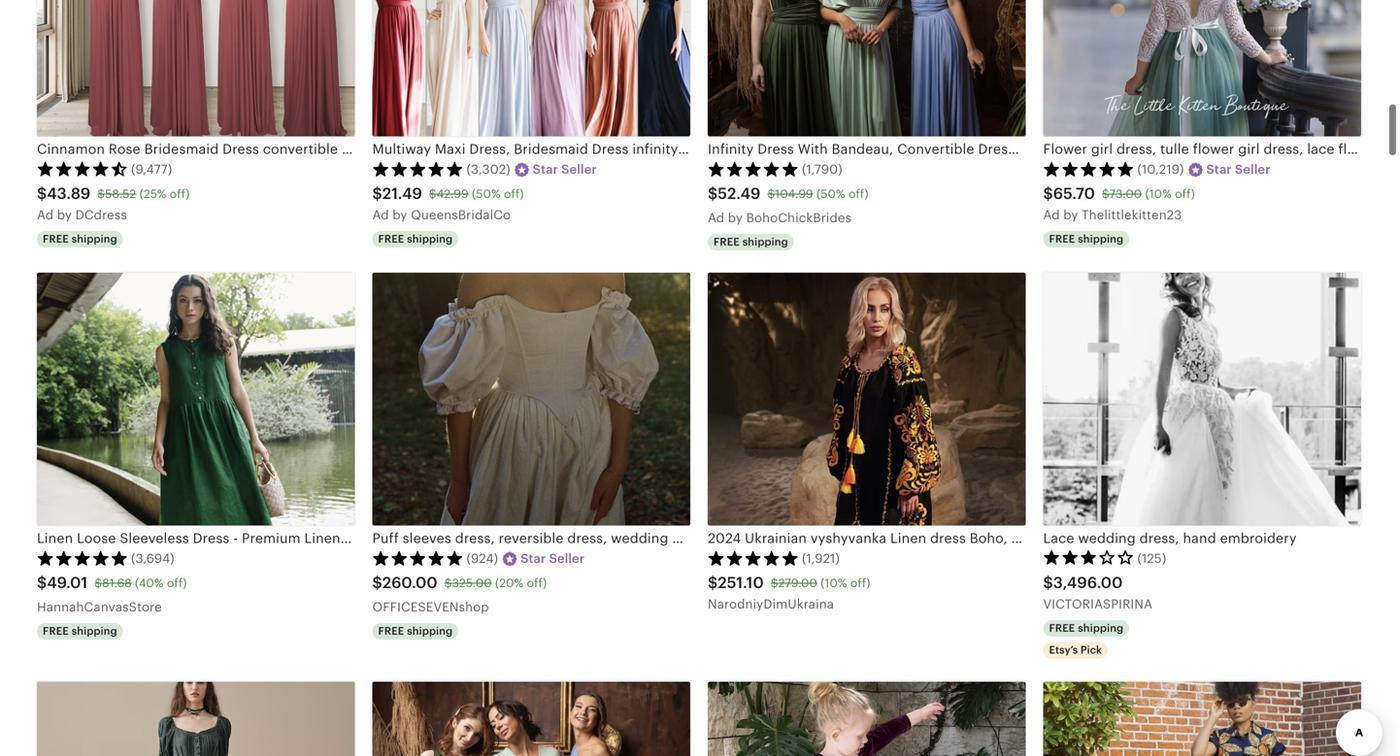 Task type: vqa. For each thing, say whether or not it's contained in the screenshot.
4.5 out of 5 stars image on the top of the page
yes



Task type: locate. For each thing, give the bounding box(es) containing it.
b down 43.89
[[57, 208, 65, 222]]

y inside '$ 43.89 $ 58.52 (25% off) a d b y dcdress'
[[65, 208, 72, 222]]

b down 21.49
[[393, 208, 401, 222]]

free shipping down hannahcanvasstore
[[43, 626, 117, 638]]

off) for 49.01
[[167, 577, 187, 590]]

(50% down "(1,790)"
[[817, 188, 846, 201]]

(125)
[[1138, 552, 1167, 567]]

free shipping down 65.70
[[1050, 233, 1124, 245]]

(10%
[[1146, 188, 1172, 201], [821, 577, 848, 590]]

(10% down (10,219)
[[1146, 188, 1172, 201]]

pick
[[1081, 645, 1103, 657]]

free down hannahcanvasstore
[[43, 626, 69, 638]]

narodniydimukraina
[[708, 597, 834, 612]]

279.00
[[779, 577, 818, 590]]

wedding up 3 out of 5 stars image
[[1079, 531, 1136, 546]]

d inside '$ 21.49 $ 42.99 (50% off) a d b y queensbridalco'
[[381, 208, 389, 222]]

(10% inside $ 251.10 $ 279.00 (10% off) narodniydimukraina
[[821, 577, 848, 590]]

shipping for 65.70
[[1078, 233, 1124, 245]]

free down 65.70
[[1050, 233, 1076, 245]]

(10% down '(1,921)'
[[821, 577, 848, 590]]

0 horizontal spatial linen
[[37, 531, 73, 546]]

0 vertical spatial (10%
[[1146, 188, 1172, 201]]

5 out of 5 stars image down for at the left bottom
[[373, 551, 464, 566]]

5 out of 5 stars image up 52.49
[[708, 161, 799, 177]]

y inside $ 65.70 $ 73.00 (10% off) a d b y thelittlekitten23
[[1072, 208, 1079, 222]]

$ 21.49 $ 42.99 (50% off) a d b y queensbridalco
[[373, 185, 524, 222]]

free down 21.49
[[378, 233, 404, 245]]

wedding
[[611, 531, 669, 546], [1079, 531, 1136, 546]]

y down 65.70
[[1072, 208, 1079, 222]]

$
[[37, 185, 47, 202], [373, 185, 383, 202], [708, 185, 718, 202], [1044, 185, 1054, 202], [97, 188, 105, 201], [429, 188, 437, 201], [768, 188, 775, 201], [1103, 188, 1110, 201], [37, 574, 47, 592], [373, 574, 383, 592], [708, 574, 718, 592], [1044, 574, 1054, 592], [95, 577, 102, 590], [445, 577, 452, 590], [771, 577, 779, 590]]

off) right (40% at the left of the page
[[167, 577, 187, 590]]

52.49
[[718, 185, 761, 202]]

queensbridalco
[[411, 208, 511, 222]]

linen
[[37, 531, 73, 546], [305, 531, 341, 546]]

thandiwe navy blue and brown midi dress image
[[1044, 683, 1362, 757]]

5 out of 5 stars image up 21.49
[[373, 161, 464, 177]]

y inside '$ 21.49 $ 42.99 (50% off) a d b y queensbridalco'
[[401, 208, 408, 222]]

1 horizontal spatial dress,
[[568, 531, 608, 546]]

seller
[[562, 162, 597, 177], [1236, 162, 1271, 177], [549, 552, 585, 567]]

251.10
[[718, 574, 764, 592]]

$ inside $ 52.49 $ 104.99 (50% off)
[[768, 188, 775, 201]]

free shipping
[[43, 233, 117, 245], [378, 233, 453, 245], [1050, 233, 1124, 245], [714, 236, 789, 248], [43, 626, 117, 638], [378, 626, 453, 638]]

free for 260.00
[[378, 626, 404, 638]]

shipping for 52.49
[[743, 236, 789, 248]]

1 wedding from the left
[[611, 531, 669, 546]]

off) for 260.00
[[527, 577, 547, 590]]

off) inside $ 260.00 $ 325.00 (20% off)
[[527, 577, 547, 590]]

star
[[533, 162, 558, 177], [1207, 162, 1232, 177], [521, 552, 546, 567]]

5 out of 5 stars image for 251.10
[[708, 551, 799, 566]]

wedding left dress
[[611, 531, 669, 546]]

free shipping for 52.49
[[714, 236, 789, 248]]

seller for 65.70
[[1236, 162, 1271, 177]]

off) inside $ 49.01 $ 81.68 (40% off)
[[167, 577, 187, 590]]

$ inside $ 3,496.00 victoriaspirina
[[1044, 574, 1054, 592]]

d down 21.49
[[381, 208, 389, 222]]

a inside '$ 21.49 $ 42.99 (50% off) a d b y queensbridalco'
[[373, 208, 381, 222]]

5 out of 5 stars image for 21.49
[[373, 161, 464, 177]]

star seller down puff sleeves dress, reversible dress, wedding dress
[[521, 552, 585, 567]]

off) inside $ 251.10 $ 279.00 (10% off) narodniydimukraina
[[851, 577, 871, 590]]

off) inside $ 65.70 $ 73.00 (10% off) a d b y thelittlekitten23
[[1176, 188, 1196, 201]]

star seller right (3,302)
[[533, 162, 597, 177]]

free shipping down officesevenshop on the left bottom of page
[[378, 626, 453, 638]]

a left the thelittlekitten23
[[1044, 208, 1053, 222]]

0 horizontal spatial (10%
[[821, 577, 848, 590]]

off) for 52.49
[[849, 188, 869, 201]]

3 out of 5 stars image
[[1044, 551, 1135, 566]]

(50% for 21.49
[[472, 188, 501, 201]]

d down 52.49
[[717, 211, 725, 225]]

d down 65.70
[[1052, 208, 1060, 222]]

off) down (10,219)
[[1176, 188, 1196, 201]]

puff sleeves dress, reversible dress, wedding dress image
[[373, 273, 691, 526]]

2 (50% from the left
[[817, 188, 846, 201]]

1 dress, from the left
[[455, 531, 495, 546]]

dress, up (125) at the right of the page
[[1140, 531, 1180, 546]]

5 out of 5 stars image up 65.70
[[1044, 161, 1135, 177]]

(20%
[[495, 577, 524, 590]]

(3,302)
[[467, 162, 511, 177]]

(10% inside $ 65.70 $ 73.00 (10% off) a d b y thelittlekitten23
[[1146, 188, 1172, 201]]

a for 43.89
[[37, 208, 46, 222]]

linen loose sleeveless dress - premium linen clothing for women
[[37, 531, 477, 546]]

(50% inside $ 52.49 $ 104.99 (50% off)
[[817, 188, 846, 201]]

free inside free shipping etsy's pick
[[1050, 623, 1076, 635]]

(50%
[[472, 188, 501, 201], [817, 188, 846, 201]]

5 out of 5 stars image for 260.00
[[373, 551, 464, 566]]

shipping down the thelittlekitten23
[[1078, 233, 1124, 245]]

2 horizontal spatial dress,
[[1140, 531, 1180, 546]]

free
[[43, 233, 69, 245], [378, 233, 404, 245], [1050, 233, 1076, 245], [714, 236, 740, 248], [1050, 623, 1076, 635], [43, 626, 69, 638], [378, 626, 404, 638]]

star right (10,219)
[[1207, 162, 1232, 177]]

y for 65.70
[[1072, 208, 1079, 222]]

shipping for 49.01
[[72, 626, 117, 638]]

1 horizontal spatial wedding
[[1079, 531, 1136, 546]]

seller right (3,302)
[[562, 162, 597, 177]]

star right (3,302)
[[533, 162, 558, 177]]

0 vertical spatial infinity dress with bandeau, convertible dress, bridesmaid dress, long  dress plus size, multi-way dress,  wrap dress image
[[708, 0, 1026, 136]]

y
[[65, 208, 72, 222], [401, 208, 408, 222], [1072, 208, 1079, 222], [736, 211, 743, 225]]

5 out of 5 stars image
[[373, 161, 464, 177], [708, 161, 799, 177], [1044, 161, 1135, 177], [37, 551, 128, 566], [373, 551, 464, 566], [708, 551, 799, 566]]

free shipping down 'a d b y bohochickbrides'
[[714, 236, 789, 248]]

5 out of 5 stars image up 251.10
[[708, 551, 799, 566]]

d inside $ 65.70 $ 73.00 (10% off) a d b y thelittlekitten23
[[1052, 208, 1060, 222]]

free for 52.49
[[714, 236, 740, 248]]

loose
[[77, 531, 116, 546]]

(9,477)
[[131, 162, 172, 177]]

a for 65.70
[[1044, 208, 1053, 222]]

off) down (3,302)
[[504, 188, 524, 201]]

2 dress, from the left
[[568, 531, 608, 546]]

b inside '$ 21.49 $ 42.99 (50% off) a d b y queensbridalco'
[[393, 208, 401, 222]]

free shipping etsy's pick
[[1050, 623, 1124, 657]]

$ 49.01 $ 81.68 (40% off)
[[37, 574, 187, 592]]

b inside '$ 43.89 $ 58.52 (25% off) a d b y dcdress'
[[57, 208, 65, 222]]

free shipping down dcdress
[[43, 233, 117, 245]]

b
[[57, 208, 65, 222], [393, 208, 401, 222], [1064, 208, 1072, 222], [728, 211, 737, 225]]

shipping down hannahcanvasstore
[[72, 626, 117, 638]]

0 horizontal spatial (50%
[[472, 188, 501, 201]]

off) inside '$ 21.49 $ 42.99 (50% off) a d b y queensbridalco'
[[504, 188, 524, 201]]

linen left clothing
[[305, 531, 341, 546]]

d
[[45, 208, 54, 222], [381, 208, 389, 222], [1052, 208, 1060, 222], [717, 211, 725, 225]]

infinity dress with bandeau, convertible dress, bridesmaid dress, long  dress plus size, multi-way dress,  wrap dress image
[[708, 0, 1026, 136], [373, 683, 691, 757]]

seller right (10,219)
[[1236, 162, 1271, 177]]

star down reversible at the bottom
[[521, 552, 546, 567]]

off) up bohochickbrides
[[849, 188, 869, 201]]

off) for 65.70
[[1176, 188, 1196, 201]]

off) inside '$ 43.89 $ 58.52 (25% off) a d b y dcdress'
[[170, 188, 190, 201]]

dress, right reversible at the bottom
[[568, 531, 608, 546]]

a left dcdress
[[37, 208, 46, 222]]

free shipping for 49.01
[[43, 626, 117, 638]]

b for 43.89
[[57, 208, 65, 222]]

star seller
[[533, 162, 597, 177], [1207, 162, 1271, 177], [521, 552, 585, 567]]

$ 251.10 $ 279.00 (10% off) narodniydimukraina
[[708, 574, 871, 612]]

81.68
[[102, 577, 132, 590]]

b down 65.70
[[1064, 208, 1072, 222]]

shipping down queensbridalco at the left
[[407, 233, 453, 245]]

3 dress, from the left
[[1140, 531, 1180, 546]]

shipping for 260.00
[[407, 626, 453, 638]]

off) right (20%
[[527, 577, 547, 590]]

shipping
[[72, 233, 117, 245], [407, 233, 453, 245], [1078, 233, 1124, 245], [743, 236, 789, 248], [1078, 623, 1124, 635], [72, 626, 117, 638], [407, 626, 453, 638]]

linen left 'loose'
[[37, 531, 73, 546]]

a down $ 52.49 $ 104.99 (50% off)
[[708, 211, 717, 225]]

star seller for 21.49
[[533, 162, 597, 177]]

(10,219)
[[1138, 162, 1185, 177]]

1 (50% from the left
[[472, 188, 501, 201]]

(50% inside '$ 21.49 $ 42.99 (50% off) a d b y queensbridalco'
[[472, 188, 501, 201]]

embroidery
[[1221, 531, 1297, 546]]

shipping down officesevenshop on the left bottom of page
[[407, 626, 453, 638]]

dcdress
[[75, 208, 127, 222]]

d down 43.89
[[45, 208, 54, 222]]

a
[[37, 208, 46, 222], [373, 208, 381, 222], [1044, 208, 1053, 222], [708, 211, 717, 225]]

shipping for 43.89
[[72, 233, 117, 245]]

free for 21.49
[[378, 233, 404, 245]]

0 horizontal spatial wedding
[[611, 531, 669, 546]]

a inside '$ 43.89 $ 58.52 (25% off) a d b y dcdress'
[[37, 208, 46, 222]]

free down officesevenshop on the left bottom of page
[[378, 626, 404, 638]]

(3,694)
[[131, 552, 175, 567]]

0 horizontal spatial infinity dress with bandeau, convertible dress, bridesmaid dress, long  dress plus size, multi-way dress,  wrap dress image
[[373, 683, 691, 757]]

y down 43.89
[[65, 208, 72, 222]]

b inside $ 65.70 $ 73.00 (10% off) a d b y thelittlekitten23
[[1064, 208, 1072, 222]]

free down 43.89
[[43, 233, 69, 245]]

1 horizontal spatial linen
[[305, 531, 341, 546]]

free up etsy's
[[1050, 623, 1076, 635]]

reversible
[[499, 531, 564, 546]]

1 horizontal spatial (10%
[[1146, 188, 1172, 201]]

2 wedding from the left
[[1079, 531, 1136, 546]]

d for 21.49
[[381, 208, 389, 222]]

y down 21.49
[[401, 208, 408, 222]]

free shipping for 21.49
[[378, 233, 453, 245]]

star seller right (10,219)
[[1207, 162, 1271, 177]]

1 vertical spatial (10%
[[821, 577, 848, 590]]

$ 52.49 $ 104.99 (50% off)
[[708, 185, 869, 202]]

dress, up (924)
[[455, 531, 495, 546]]

shipping down dcdress
[[72, 233, 117, 245]]

d inside '$ 43.89 $ 58.52 (25% off) a d b y dcdress'
[[45, 208, 54, 222]]

a left queensbridalco at the left
[[373, 208, 381, 222]]

free down 52.49
[[714, 236, 740, 248]]

free for 65.70
[[1050, 233, 1076, 245]]

hand
[[1184, 531, 1217, 546]]

260.00
[[383, 574, 438, 592]]

(1,790)
[[802, 162, 843, 177]]

d for 43.89
[[45, 208, 54, 222]]

49.01
[[47, 574, 88, 592]]

0 horizontal spatial dress,
[[455, 531, 495, 546]]

dress,
[[455, 531, 495, 546], [568, 531, 608, 546], [1140, 531, 1180, 546]]

off) right 279.00
[[851, 577, 871, 590]]

a inside $ 65.70 $ 73.00 (10% off) a d b y thelittlekitten23
[[1044, 208, 1053, 222]]

5 out of 5 stars image down 'loose'
[[37, 551, 128, 566]]

1 horizontal spatial (50%
[[817, 188, 846, 201]]

off) right '(25%'
[[170, 188, 190, 201]]

free shipping down 21.49
[[378, 233, 453, 245]]

2 linen from the left
[[305, 531, 341, 546]]

star for 65.70
[[1207, 162, 1232, 177]]

(50% down (3,302)
[[472, 188, 501, 201]]

shipping down 'a d b y bohochickbrides'
[[743, 236, 789, 248]]

shipping up pick
[[1078, 623, 1124, 635]]

off) inside $ 52.49 $ 104.99 (50% off)
[[849, 188, 869, 201]]

seller down puff sleeves dress, reversible dress, wedding dress
[[549, 552, 585, 567]]

off)
[[170, 188, 190, 201], [504, 188, 524, 201], [849, 188, 869, 201], [1176, 188, 1196, 201], [167, 577, 187, 590], [527, 577, 547, 590], [851, 577, 871, 590]]



Task type: describe. For each thing, give the bounding box(es) containing it.
a for 21.49
[[373, 208, 381, 222]]

43.89
[[47, 185, 91, 202]]

hannahcanvasstore
[[37, 600, 162, 615]]

21.49
[[383, 185, 422, 202]]

lace wedding dress, hand embroidery image
[[1044, 273, 1362, 526]]

free for 49.01
[[43, 626, 69, 638]]

5 out of 5 stars image for 52.49
[[708, 161, 799, 177]]

premium
[[242, 531, 301, 546]]

5 out of 5 stars image for 65.70
[[1044, 161, 1135, 177]]

y for 21.49
[[401, 208, 408, 222]]

b for 21.49
[[393, 208, 401, 222]]

women
[[427, 531, 477, 546]]

b down 52.49
[[728, 211, 737, 225]]

a d b y bohochickbrides
[[708, 211, 852, 225]]

officesevenshop
[[373, 600, 489, 615]]

dress
[[193, 531, 230, 546]]

star seller for 65.70
[[1207, 162, 1271, 177]]

etsy's
[[1050, 645, 1078, 657]]

sleeveless
[[120, 531, 189, 546]]

sleeves
[[403, 531, 452, 546]]

linen loose sleeveless dress - premium linen clothing for women image
[[37, 273, 355, 526]]

2024 ukrainian vyshyvanka linen dress boho, black dress,  gift for her,gift for wife, ukrainian folk dress, embroidered, linen dress, idea image
[[708, 273, 1026, 526]]

lace
[[1044, 531, 1075, 546]]

1 horizontal spatial infinity dress with bandeau, convertible dress, bridesmaid dress, long  dress plus size, multi-way dress,  wrap dress image
[[708, 0, 1026, 136]]

puff sleeves dress, reversible dress, wedding dress
[[373, 531, 708, 546]]

-
[[233, 531, 238, 546]]

3,496.00
[[1054, 574, 1123, 592]]

$ 65.70 $ 73.00 (10% off) a d b y thelittlekitten23
[[1044, 185, 1196, 222]]

puff
[[373, 531, 399, 546]]

$ inside $ 49.01 $ 81.68 (40% off)
[[95, 577, 102, 590]]

shipping inside free shipping etsy's pick
[[1078, 623, 1124, 635]]

free shipping for 260.00
[[378, 626, 453, 638]]

1 linen from the left
[[37, 531, 73, 546]]

off) for 21.49
[[504, 188, 524, 201]]

$ 260.00 $ 325.00 (20% off)
[[373, 574, 547, 592]]

73.00
[[1110, 188, 1143, 201]]

(924)
[[467, 552, 498, 567]]

victoriaspirina
[[1044, 597, 1153, 612]]

5 out of 5 stars image for 49.01
[[37, 551, 128, 566]]

for
[[405, 531, 424, 546]]

(1,921)
[[802, 552, 840, 567]]

bohochickbrides
[[747, 211, 852, 225]]

free shipping for 65.70
[[1050, 233, 1124, 245]]

free shipping for 43.89
[[43, 233, 117, 245]]

off) for 251.10
[[851, 577, 871, 590]]

flower girl dress, tulle flower girl dress, lace flower girl dress, rustic flower girl dress, boho flower girl dress, flower girl dresses, image
[[1044, 0, 1362, 136]]

(10% for 65.70
[[1146, 188, 1172, 201]]

65.70
[[1054, 185, 1096, 202]]

b for 65.70
[[1064, 208, 1072, 222]]

multiway maxi dress, bridesmaid dress infinity dress , floor length bridesmaid dress, maxi dress for bridesmaid, cocktail dress, dresses image
[[373, 0, 691, 136]]

42.99
[[437, 188, 469, 201]]

girls velvet twirly dress, more colors available, handmade by fi and me, velveteen twirl dress, holiday photoshoot, blue, christmas green image
[[708, 683, 1026, 757]]

58.52
[[105, 188, 136, 201]]

(25%
[[140, 188, 167, 201]]

free for 43.89
[[43, 233, 69, 245]]

dress, for puff
[[455, 531, 495, 546]]

corset linen dress in teal, regency dress, medieval linen dress, maxi linen dress,  fit and flared dress | linennaive image
[[37, 683, 355, 757]]

cinnamon rose bridesmaid dress convertible wrap dress, infinity dress multi-way wrap dress maternity dress party dress plus size & petite image
[[37, 0, 355, 136]]

y for 43.89
[[65, 208, 72, 222]]

seller for 21.49
[[562, 162, 597, 177]]

dress, for lace
[[1140, 531, 1180, 546]]

325.00
[[452, 577, 492, 590]]

$ 43.89 $ 58.52 (25% off) a d b y dcdress
[[37, 185, 190, 222]]

y down 52.49
[[736, 211, 743, 225]]

shipping for 21.49
[[407, 233, 453, 245]]

1 vertical spatial infinity dress with bandeau, convertible dress, bridesmaid dress, long  dress plus size, multi-way dress,  wrap dress image
[[373, 683, 691, 757]]

(50% for 52.49
[[817, 188, 846, 201]]

star for 21.49
[[533, 162, 558, 177]]

dress
[[673, 531, 708, 546]]

(40%
[[135, 577, 164, 590]]

clothing
[[344, 531, 401, 546]]

off) for 43.89
[[170, 188, 190, 201]]

d for 65.70
[[1052, 208, 1060, 222]]

104.99
[[775, 188, 814, 201]]

thelittlekitten23
[[1082, 208, 1183, 222]]

4.5 out of 5 stars image
[[37, 161, 128, 177]]

$ inside $ 260.00 $ 325.00 (20% off)
[[445, 577, 452, 590]]

(10% for 251.10
[[821, 577, 848, 590]]

$ 3,496.00 victoriaspirina
[[1044, 574, 1153, 612]]

lace wedding dress, hand embroidery
[[1044, 531, 1297, 546]]



